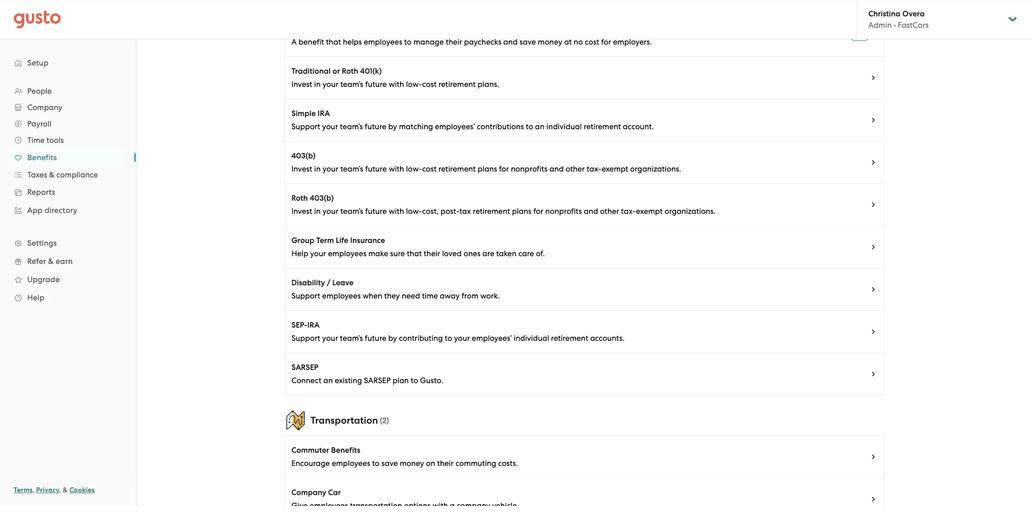 Task type: describe. For each thing, give the bounding box(es) containing it.
low- inside the 403(b) invest in your team's future with low-cost retirement plans for nonprofits and other tax-exempt organizations.
[[406, 164, 423, 173]]

help link
[[9, 289, 127, 306]]

low- inside traditional or roth 401(k) invest in your team's future with low-cost retirement plans.
[[406, 80, 423, 89]]

group
[[292, 236, 315, 245]]

simple
[[292, 109, 316, 118]]

benefits inside gusto navigation "element"
[[27, 153, 57, 162]]

retirement for roth 403(b)
[[473, 207, 511, 216]]

employees' inside sep-ira support your team's future by contributing to your employees' individual retirement accounts.
[[472, 334, 512, 343]]

overa
[[903, 9, 926, 19]]

employers.
[[614, 37, 652, 46]]

sep-ira support your team's future by contributing to your employees' individual retirement accounts.
[[292, 320, 625, 343]]

app directory
[[27, 206, 77, 215]]

in inside the 403(b) invest in your team's future with low-cost retirement plans for nonprofits and other tax-exempt organizations.
[[314, 164, 321, 173]]

retirement inside the simple ira support your team's future by matching employees' contributions to an individual retirement account.
[[584, 122, 622, 131]]

support for sep-
[[292, 334, 321, 343]]

sep-
[[292, 320, 308, 330]]

and inside the 403(b) invest in your team's future with low-cost retirement plans for nonprofits and other tax-exempt organizations.
[[550, 164, 564, 173]]

car
[[328, 488, 341, 497]]

individual inside sep-ira support your team's future by contributing to your employees' individual retirement accounts.
[[514, 334, 550, 343]]

1 , from the left
[[33, 486, 34, 494]]

terms
[[14, 486, 33, 494]]

for inside the 403(b) invest in your team's future with low-cost retirement plans for nonprofits and other tax-exempt organizations.
[[499, 164, 509, 173]]

401(k)
[[360, 66, 382, 76]]

time
[[27, 136, 45, 145]]

invest inside "roth 403(b) invest in your team's future with low-cost, post-tax retirement plans for nonprofits and other tax-exempt organizations."
[[292, 207, 313, 216]]

time
[[422, 291, 438, 300]]

2 , from the left
[[59, 486, 61, 494]]

group term life insurance help your employees make sure that their loved ones are taken care of.
[[292, 236, 545, 258]]

taken
[[497, 249, 517, 258]]

opens in current tab image inside company car button
[[871, 496, 878, 503]]

earn
[[56, 257, 73, 266]]

terms link
[[14, 486, 33, 494]]

organizations. inside the 403(b) invest in your team's future with low-cost retirement plans for nonprofits and other tax-exempt organizations.
[[631, 164, 682, 173]]

opens in current tab image inside the a benefit that helps employees to manage their paychecks and save money at no cost for employers. button
[[871, 32, 878, 39]]

refer & earn
[[27, 257, 73, 266]]

to inside the simple ira support your team's future by matching employees' contributions to an individual retirement account.
[[526, 122, 534, 131]]

privacy link
[[36, 486, 59, 494]]

cost inside button
[[585, 37, 600, 46]]

settings link
[[9, 235, 127, 251]]

opens in current tab image for employees
[[871, 453, 878, 461]]

opens in current tab image for disability / leave
[[871, 286, 878, 293]]

app
[[27, 206, 43, 215]]

tools
[[47, 136, 64, 145]]

your inside traditional or roth 401(k) invest in your team's future with low-cost retirement plans.
[[323, 80, 339, 89]]

to inside commuter benefits encourage employees to save money on their commuting costs.
[[372, 459, 380, 468]]

fastcars
[[899, 20, 930, 30]]

exempt inside the 403(b) invest in your team's future with low-cost retirement plans for nonprofits and other tax-exempt organizations.
[[602, 164, 629, 173]]

support for simple
[[292, 122, 321, 131]]

insurance
[[351, 236, 385, 245]]

team's inside "roth 403(b) invest in your team's future with low-cost, post-tax retirement plans for nonprofits and other tax-exempt organizations."
[[341, 207, 364, 216]]

your inside the simple ira support your team's future by matching employees' contributions to an individual retirement account.
[[322, 122, 338, 131]]

existing
[[335, 376, 362, 385]]

on
[[426, 459, 436, 468]]

roth inside "roth 403(b) invest in your team's future with low-cost, post-tax retirement plans for nonprofits and other tax-exempt organizations."
[[292, 193, 308, 203]]

disability
[[292, 278, 325, 288]]

opens in current tab image for insurance
[[871, 243, 878, 251]]

when
[[363, 291, 383, 300]]

leave
[[333, 278, 354, 288]]

plans inside "roth 403(b) invest in your team's future with low-cost, post-tax retirement plans for nonprofits and other tax-exempt organizations."
[[512, 207, 532, 216]]

costs.
[[499, 459, 518, 468]]

loved
[[442, 249, 462, 258]]

time tools button
[[9, 132, 127, 148]]

employees inside disability / leave support employees when they need time away from work.
[[322, 291, 361, 300]]

other inside "roth 403(b) invest in your team's future with low-cost, post-tax retirement plans for nonprofits and other tax-exempt organizations."
[[601, 207, 620, 216]]

at
[[565, 37, 572, 46]]

sure
[[390, 249, 405, 258]]

that inside group term life insurance help your employees make sure that their loved ones are taken care of.
[[407, 249, 422, 258]]

account.
[[623, 122, 654, 131]]

company button
[[9, 99, 127, 116]]

helps
[[343, 37, 362, 46]]

help inside gusto navigation "element"
[[27, 293, 45, 302]]

commuter benefits encourage employees to save money on their commuting costs.
[[292, 445, 518, 468]]

from
[[462, 291, 479, 300]]

future inside "roth 403(b) invest in your team's future with low-cost, post-tax retirement plans for nonprofits and other tax-exempt organizations."
[[366, 207, 387, 216]]

403(b) invest in your team's future with low-cost retirement plans for nonprofits and other tax-exempt organizations.
[[292, 151, 682, 173]]

team's for 403(b)
[[341, 164, 364, 173]]

taxes
[[27, 170, 47, 179]]

in inside "roth 403(b) invest in your team's future with low-cost, post-tax retirement plans for nonprofits and other tax-exempt organizations."
[[314, 207, 321, 216]]

403(b) inside the 403(b) invest in your team's future with low-cost retirement plans for nonprofits and other tax-exempt organizations.
[[292, 151, 316, 161]]

away
[[440, 291, 460, 300]]

cost inside traditional or roth 401(k) invest in your team's future with low-cost retirement plans.
[[423, 80, 437, 89]]

2 vertical spatial &
[[63, 486, 68, 494]]

people button
[[9, 83, 127, 99]]

tax
[[460, 207, 471, 216]]

commuting
[[456, 459, 497, 468]]

employees inside group term life insurance help your employees make sure that their loved ones are taken care of.
[[328, 249, 367, 258]]

for inside the a benefit that helps employees to manage their paychecks and save money at no cost for employers. button
[[602, 37, 612, 46]]

team's for simple ira
[[340, 122, 363, 131]]

cookies
[[70, 486, 95, 494]]

organizations. inside "roth 403(b) invest in your team's future with low-cost, post-tax retirement plans for nonprofits and other tax-exempt organizations."
[[665, 207, 716, 216]]

compliance
[[56, 170, 98, 179]]

ira for simple ira
[[318, 109, 330, 118]]

2
[[383, 416, 387, 425]]

company car
[[292, 488, 341, 497]]

exempt inside "roth 403(b) invest in your team's future with low-cost, post-tax retirement plans for nonprofits and other tax-exempt organizations."
[[637, 207, 663, 216]]

company for company car
[[292, 488, 327, 497]]

encourage
[[292, 459, 330, 468]]

admin
[[869, 20, 893, 30]]

& for compliance
[[49, 170, 55, 179]]

with inside "roth 403(b) invest in your team's future with low-cost, post-tax retirement plans for nonprofits and other tax-exempt organizations."
[[389, 207, 405, 216]]

make
[[369, 249, 389, 258]]

time tools
[[27, 136, 64, 145]]

future for sep-ira
[[365, 334, 387, 343]]

app directory link
[[9, 202, 127, 218]]

to inside sarsep connect an existing sarsep plan to gusto.
[[411, 376, 418, 385]]

cost inside the 403(b) invest in your team's future with low-cost retirement plans for nonprofits and other tax-exempt organizations.
[[423, 164, 437, 173]]

commuter
[[292, 445, 330, 455]]

/
[[327, 278, 331, 288]]

an inside the simple ira support your team's future by matching employees' contributions to an individual retirement account.
[[536, 122, 545, 131]]

traditional or roth 401(k) invest in your team's future with low-cost retirement plans.
[[292, 66, 500, 89]]

that inside button
[[326, 37, 341, 46]]

individual inside the simple ira support your team's future by matching employees' contributions to an individual retirement account.
[[547, 122, 582, 131]]

simple ira support your team's future by matching employees' contributions to an individual retirement account.
[[292, 109, 654, 131]]

plan
[[393, 376, 409, 385]]

privacy
[[36, 486, 59, 494]]

and inside button
[[504, 37, 518, 46]]

a
[[292, 37, 297, 46]]

payroll
[[27, 119, 52, 128]]

opens in current tab image for 403(b)
[[871, 159, 878, 166]]

matching
[[399, 122, 433, 131]]

to inside the a benefit that helps employees to manage their paychecks and save money at no cost for employers. button
[[405, 37, 412, 46]]



Task type: vqa. For each thing, say whether or not it's contained in the screenshot.


Task type: locate. For each thing, give the bounding box(es) containing it.
& inside dropdown button
[[49, 170, 55, 179]]

taxes & compliance button
[[9, 167, 127, 183]]

1 vertical spatial help
[[27, 293, 45, 302]]

help down upgrade
[[27, 293, 45, 302]]

3 low- from the top
[[406, 207, 423, 216]]

company down people
[[27, 103, 62, 112]]

for inside "roth 403(b) invest in your team's future with low-cost, post-tax retirement plans for nonprofits and other tax-exempt organizations."
[[534, 207, 544, 216]]

with inside traditional or roth 401(k) invest in your team's future with low-cost retirement plans.
[[389, 80, 405, 89]]

0 horizontal spatial help
[[27, 293, 45, 302]]

2 in from the top
[[314, 164, 321, 173]]

1 vertical spatial invest
[[292, 164, 313, 173]]

1 support from the top
[[292, 122, 321, 131]]

list containing traditional or roth 401(k)
[[284, 14, 885, 395]]

help inside group term life insurance help your employees make sure that their loved ones are taken care of.
[[292, 249, 309, 258]]

roth
[[342, 66, 359, 76], [292, 193, 308, 203]]

0 horizontal spatial sarsep
[[292, 363, 319, 372]]

403(b) up term
[[310, 193, 334, 203]]

2 vertical spatial with
[[389, 207, 405, 216]]

1 horizontal spatial sarsep
[[364, 376, 391, 385]]

retirement
[[439, 80, 476, 89], [584, 122, 622, 131], [439, 164, 476, 173], [473, 207, 511, 216], [552, 334, 589, 343]]

their inside button
[[446, 37, 463, 46]]

support
[[292, 122, 321, 131], [292, 291, 321, 300], [292, 334, 321, 343]]

cookies button
[[70, 485, 95, 496]]

taxes & compliance
[[27, 170, 98, 179]]

0 vertical spatial 403(b)
[[292, 151, 316, 161]]

future inside the simple ira support your team's future by matching employees' contributions to an individual retirement account.
[[365, 122, 387, 131]]

4 opens in current tab image from the top
[[871, 159, 878, 166]]

0 vertical spatial in
[[314, 80, 321, 89]]

1 vertical spatial for
[[499, 164, 509, 173]]

save left 'at'
[[520, 37, 536, 46]]

for left employers.
[[602, 37, 612, 46]]

your
[[323, 80, 339, 89], [322, 122, 338, 131], [323, 164, 339, 173], [323, 207, 339, 216], [310, 249, 326, 258], [322, 334, 338, 343], [454, 334, 470, 343]]

0 vertical spatial help
[[292, 249, 309, 258]]

1 vertical spatial benefits
[[331, 445, 361, 455]]

other
[[566, 164, 585, 173], [601, 207, 620, 216]]

2 invest from the top
[[292, 164, 313, 173]]

your inside group term life insurance help your employees make sure that their loved ones are taken care of.
[[310, 249, 326, 258]]

0 vertical spatial sarsep
[[292, 363, 319, 372]]

0 horizontal spatial ,
[[33, 486, 34, 494]]

1 horizontal spatial benefits
[[331, 445, 361, 455]]

payroll button
[[9, 116, 127, 132]]

roth inside traditional or roth 401(k) invest in your team's future with low-cost retirement plans.
[[342, 66, 359, 76]]

2 opens in current tab image from the top
[[871, 74, 878, 81]]

)
[[387, 416, 389, 425]]

& for earn
[[48, 257, 54, 266]]

plans up "roth 403(b) invest in your team's future with low-cost, post-tax retirement plans for nonprofits and other tax-exempt organizations."
[[478, 164, 498, 173]]

1 horizontal spatial for
[[534, 207, 544, 216]]

tax- inside the 403(b) invest in your team's future with low-cost retirement plans for nonprofits and other tax-exempt organizations.
[[587, 164, 602, 173]]

sarsep left the plan
[[364, 376, 391, 385]]

by left contributing
[[389, 334, 397, 343]]

& left earn
[[48, 257, 54, 266]]

1 horizontal spatial and
[[550, 164, 564, 173]]

2 vertical spatial support
[[292, 334, 321, 343]]

2 vertical spatial in
[[314, 207, 321, 216]]

retirement inside sep-ira support your team's future by contributing to your employees' individual retirement accounts.
[[552, 334, 589, 343]]

company for company
[[27, 103, 62, 112]]

7 opens in current tab image from the top
[[871, 370, 878, 378]]

1 vertical spatial an
[[324, 376, 333, 385]]

plans inside the 403(b) invest in your team's future with low-cost retirement plans for nonprofits and other tax-exempt organizations.
[[478, 164, 498, 173]]

refer & earn link
[[9, 253, 127, 269]]

1 vertical spatial cost
[[423, 80, 437, 89]]

1 vertical spatial company
[[292, 488, 327, 497]]

company left car
[[292, 488, 327, 497]]

1 horizontal spatial help
[[292, 249, 309, 258]]

1 by from the top
[[389, 122, 397, 131]]

opens in current tab image for traditional or roth 401(k)
[[871, 74, 878, 81]]

money left on
[[400, 459, 425, 468]]

1 vertical spatial organizations.
[[665, 207, 716, 216]]

1 horizontal spatial tax-
[[622, 207, 637, 216]]

setup link
[[9, 55, 127, 71]]

low- inside "roth 403(b) invest in your team's future with low-cost, post-tax retirement plans for nonprofits and other tax-exempt organizations."
[[406, 207, 423, 216]]

in inside traditional or roth 401(k) invest in your team's future with low-cost retirement plans.
[[314, 80, 321, 89]]

0 vertical spatial support
[[292, 122, 321, 131]]

2 support from the top
[[292, 291, 321, 300]]

are
[[483, 249, 495, 258]]

team's inside traditional or roth 401(k) invest in your team's future with low-cost retirement plans.
[[341, 80, 364, 89]]

help down group at left
[[292, 249, 309, 258]]

transportation
[[311, 415, 378, 426]]

a benefit that helps employees to manage their paychecks and save money at no cost for employers.
[[292, 37, 652, 46]]

ira for sep-ira
[[308, 320, 320, 330]]

0 vertical spatial an
[[536, 122, 545, 131]]

reports link
[[9, 184, 127, 200]]

benefits inside commuter benefits encourage employees to save money on their commuting costs.
[[331, 445, 361, 455]]

1 vertical spatial nonprofits
[[546, 207, 582, 216]]

employees down leave at the bottom
[[322, 291, 361, 300]]

403(b)
[[292, 151, 316, 161], [310, 193, 334, 203]]

2 vertical spatial invest
[[292, 207, 313, 216]]

1 horizontal spatial exempt
[[637, 207, 663, 216]]

0 horizontal spatial money
[[400, 459, 425, 468]]

3 with from the top
[[389, 207, 405, 216]]

retirement for traditional or roth 401(k)
[[439, 80, 476, 89]]

& right taxes
[[49, 170, 55, 179]]

1 in from the top
[[314, 80, 321, 89]]

with inside the 403(b) invest in your team's future with low-cost retirement plans for nonprofits and other tax-exempt organizations.
[[389, 164, 405, 173]]

future for simple ira
[[365, 122, 387, 131]]

opens in current tab image for in
[[871, 201, 878, 208]]

company inside button
[[292, 488, 327, 497]]

2 vertical spatial for
[[534, 207, 544, 216]]

work.
[[481, 291, 500, 300]]

nonprofits inside "roth 403(b) invest in your team's future with low-cost, post-tax retirement plans for nonprofits and other tax-exempt organizations."
[[546, 207, 582, 216]]

403(b) inside "roth 403(b) invest in your team's future with low-cost, post-tax retirement plans for nonprofits and other tax-exempt organizations."
[[310, 193, 334, 203]]

company inside dropdown button
[[27, 103, 62, 112]]

1 with from the top
[[389, 80, 405, 89]]

support inside disability / leave support employees when they need time away from work.
[[292, 291, 321, 300]]

contributions
[[477, 122, 524, 131]]

1 horizontal spatial other
[[601, 207, 620, 216]]

upgrade
[[27, 275, 60, 284]]

paychecks
[[464, 37, 502, 46]]

for up "roth 403(b) invest in your team's future with low-cost, post-tax retirement plans for nonprofits and other tax-exempt organizations."
[[499, 164, 509, 173]]

2 opens in current tab image from the top
[[871, 243, 878, 251]]

benefit
[[299, 37, 324, 46]]

1 vertical spatial and
[[550, 164, 564, 173]]

their inside group term life insurance help your employees make sure that their loved ones are taken care of.
[[424, 249, 441, 258]]

a benefit that helps employees to manage their paychecks and save money at no cost for employers. button
[[285, 15, 885, 56]]

team's inside the simple ira support your team's future by matching employees' contributions to an individual retirement account.
[[340, 122, 363, 131]]

to
[[405, 37, 412, 46], [526, 122, 534, 131], [445, 334, 453, 343], [411, 376, 418, 385], [372, 459, 380, 468]]

retirement left account.
[[584, 122, 622, 131]]

1 horizontal spatial company
[[292, 488, 327, 497]]

future inside traditional or roth 401(k) invest in your team's future with low-cost retirement plans.
[[366, 80, 387, 89]]

money inside commuter benefits encourage employees to save money on their commuting costs.
[[400, 459, 425, 468]]

0 horizontal spatial and
[[504, 37, 518, 46]]

employees' down work.
[[472, 334, 512, 343]]

retirement right tax
[[473, 207, 511, 216]]

their right on
[[438, 459, 454, 468]]

employees
[[364, 37, 403, 46], [328, 249, 367, 258], [322, 291, 361, 300], [332, 459, 371, 468]]

0 vertical spatial nonprofits
[[511, 164, 548, 173]]

plans up care
[[512, 207, 532, 216]]

of.
[[536, 249, 545, 258]]

home image
[[14, 10, 61, 28]]

6 opens in current tab image from the top
[[871, 328, 878, 335]]

retirement inside traditional or roth 401(k) invest in your team's future with low-cost retirement plans.
[[439, 80, 476, 89]]

tax-
[[587, 164, 602, 173], [622, 207, 637, 216]]

or
[[333, 66, 340, 76]]

1 vertical spatial 403(b)
[[310, 193, 334, 203]]

2 low- from the top
[[406, 164, 423, 173]]

0 horizontal spatial tax-
[[587, 164, 602, 173]]

connect
[[292, 376, 322, 385]]

ones
[[464, 249, 481, 258]]

company car button
[[285, 478, 885, 506]]

to inside sep-ira support your team's future by contributing to your employees' individual retirement accounts.
[[445, 334, 453, 343]]

4 opens in current tab image from the top
[[871, 496, 878, 503]]

roth up group at left
[[292, 193, 308, 203]]

1 opens in current tab image from the top
[[871, 201, 878, 208]]

post-
[[441, 207, 460, 216]]

1 vertical spatial by
[[389, 334, 397, 343]]

money inside button
[[538, 37, 563, 46]]

ira right simple
[[318, 109, 330, 118]]

future inside the 403(b) invest in your team's future with low-cost retirement plans for nonprofits and other tax-exempt organizations.
[[366, 164, 387, 173]]

other inside the 403(b) invest in your team's future with low-cost retirement plans for nonprofits and other tax-exempt organizations.
[[566, 164, 585, 173]]

terms , privacy , & cookies
[[14, 486, 95, 494]]

ira inside sep-ira support your team's future by contributing to your employees' individual retirement accounts.
[[308, 320, 320, 330]]

support down disability
[[292, 291, 321, 300]]

by inside the simple ira support your team's future by matching employees' contributions to an individual retirement account.
[[389, 122, 397, 131]]

low-
[[406, 80, 423, 89], [406, 164, 423, 173], [406, 207, 423, 216]]

nonprofits inside the 403(b) invest in your team's future with low-cost retirement plans for nonprofits and other tax-exempt organizations.
[[511, 164, 548, 173]]

0 vertical spatial ira
[[318, 109, 330, 118]]

opens in current tab image for sarsep
[[871, 370, 878, 378]]

low- down matching
[[406, 164, 423, 173]]

0 vertical spatial plans
[[478, 164, 498, 173]]

403(b) down simple
[[292, 151, 316, 161]]

save left on
[[382, 459, 398, 468]]

0 horizontal spatial that
[[326, 37, 341, 46]]

cost,
[[423, 207, 439, 216]]

manage
[[414, 37, 444, 46]]

employees'
[[435, 122, 475, 131], [472, 334, 512, 343]]

0 horizontal spatial exempt
[[602, 164, 629, 173]]

1 horizontal spatial plans
[[512, 207, 532, 216]]

retirement inside "roth 403(b) invest in your team's future with low-cost, post-tax retirement plans for nonprofits and other tax-exempt organizations."
[[473, 207, 511, 216]]

retirement for sep-ira
[[552, 334, 589, 343]]

that left helps
[[326, 37, 341, 46]]

benefits link
[[9, 149, 127, 166]]

1 vertical spatial low-
[[406, 164, 423, 173]]

1 vertical spatial in
[[314, 164, 321, 173]]

traditional
[[292, 66, 331, 76]]

1 opens in current tab image from the top
[[871, 32, 878, 39]]

nonprofits
[[511, 164, 548, 173], [546, 207, 582, 216]]

, left the 'privacy' link
[[33, 486, 34, 494]]

future inside sep-ira support your team's future by contributing to your employees' individual retirement accounts.
[[365, 334, 387, 343]]

1 vertical spatial save
[[382, 459, 398, 468]]

retirement up post- on the left top
[[439, 164, 476, 173]]

support down sep-
[[292, 334, 321, 343]]

team's for sep-ira
[[340, 334, 363, 343]]

0 vertical spatial company
[[27, 103, 62, 112]]

organizations.
[[631, 164, 682, 173], [665, 207, 716, 216]]

save inside commuter benefits encourage employees to save money on their commuting costs.
[[382, 459, 398, 468]]

benefits down transportation at the bottom
[[331, 445, 361, 455]]

1 horizontal spatial money
[[538, 37, 563, 46]]

term
[[316, 236, 334, 245]]

reports
[[27, 187, 55, 197]]

with
[[389, 80, 405, 89], [389, 164, 405, 173], [389, 207, 405, 216]]

0 vertical spatial and
[[504, 37, 518, 46]]

company
[[27, 103, 62, 112], [292, 488, 327, 497]]

an
[[536, 122, 545, 131], [324, 376, 333, 385]]

in
[[314, 80, 321, 89], [314, 164, 321, 173], [314, 207, 321, 216]]

0 vertical spatial other
[[566, 164, 585, 173]]

their
[[446, 37, 463, 46], [424, 249, 441, 258], [438, 459, 454, 468]]

upgrade link
[[9, 271, 127, 288]]

2 horizontal spatial for
[[602, 37, 612, 46]]

0 vertical spatial tax-
[[587, 164, 602, 173]]

0 horizontal spatial company
[[27, 103, 62, 112]]

retirement inside the 403(b) invest in your team's future with low-cost retirement plans for nonprofits and other tax-exempt organizations.
[[439, 164, 476, 173]]

1 vertical spatial support
[[292, 291, 321, 300]]

1 vertical spatial sarsep
[[364, 376, 391, 385]]

employees' inside the simple ira support your team's future by matching employees' contributions to an individual retirement account.
[[435, 122, 475, 131]]

1 vertical spatial tax-
[[622, 207, 637, 216]]

1 vertical spatial exempt
[[637, 207, 663, 216]]

by for sep-ira
[[389, 334, 397, 343]]

0 vertical spatial benefits
[[27, 153, 57, 162]]

1 horizontal spatial ,
[[59, 486, 61, 494]]

your inside "roth 403(b) invest in your team's future with low-cost, post-tax retirement plans for nonprofits and other tax-exempt organizations."
[[323, 207, 339, 216]]

1 vertical spatial ira
[[308, 320, 320, 330]]

their left the loved
[[424, 249, 441, 258]]

invest inside traditional or roth 401(k) invest in your team's future with low-cost retirement plans.
[[292, 80, 313, 89]]

0 vertical spatial employees'
[[435, 122, 475, 131]]

1 vertical spatial their
[[424, 249, 441, 258]]

1 vertical spatial money
[[400, 459, 425, 468]]

by
[[389, 122, 397, 131], [389, 334, 397, 343]]

0 vertical spatial organizations.
[[631, 164, 682, 173]]

0 vertical spatial with
[[389, 80, 405, 89]]

save
[[520, 37, 536, 46], [382, 459, 398, 468]]

an right contributions
[[536, 122, 545, 131]]

team's inside sep-ira support your team's future by contributing to your employees' individual retirement accounts.
[[340, 334, 363, 343]]

employees up car
[[332, 459, 371, 468]]

employees right helps
[[364, 37, 403, 46]]

3 support from the top
[[292, 334, 321, 343]]

2 vertical spatial low-
[[406, 207, 423, 216]]

ira down disability
[[308, 320, 320, 330]]

future
[[366, 80, 387, 89], [365, 122, 387, 131], [366, 164, 387, 173], [366, 207, 387, 216], [365, 334, 387, 343]]

an left existing
[[324, 376, 333, 385]]

1 low- from the top
[[406, 80, 423, 89]]

opens in current tab image for sep-ira
[[871, 328, 878, 335]]

by left matching
[[389, 122, 397, 131]]

retirement left accounts.
[[552, 334, 589, 343]]

3 opens in current tab image from the top
[[871, 116, 878, 124]]

support inside sep-ira support your team's future by contributing to your employees' individual retirement accounts.
[[292, 334, 321, 343]]

roth right or
[[342, 66, 359, 76]]

their inside commuter benefits encourage employees to save money on their commuting costs.
[[438, 459, 454, 468]]

christina overa admin • fastcars
[[869, 9, 930, 30]]

5 opens in current tab image from the top
[[871, 286, 878, 293]]

0 vertical spatial invest
[[292, 80, 313, 89]]

your inside the 403(b) invest in your team's future with low-cost retirement plans for nonprofits and other tax-exempt organizations.
[[323, 164, 339, 173]]

cost right no
[[585, 37, 600, 46]]

0 vertical spatial save
[[520, 37, 536, 46]]

by for simple ira
[[389, 122, 397, 131]]

1 vertical spatial that
[[407, 249, 422, 258]]

1 invest from the top
[[292, 80, 313, 89]]

0 vertical spatial money
[[538, 37, 563, 46]]

1 horizontal spatial roth
[[342, 66, 359, 76]]

0 horizontal spatial plans
[[478, 164, 498, 173]]

3 opens in current tab image from the top
[[871, 453, 878, 461]]

for up of.
[[534, 207, 544, 216]]

money left 'at'
[[538, 37, 563, 46]]

2 by from the top
[[389, 334, 397, 343]]

1 horizontal spatial an
[[536, 122, 545, 131]]

cost down manage
[[423, 80, 437, 89]]

low- up matching
[[406, 80, 423, 89]]

cost up cost,
[[423, 164, 437, 173]]

list containing commuter benefits
[[284, 435, 885, 506]]

directory
[[45, 206, 77, 215]]

2 vertical spatial their
[[438, 459, 454, 468]]

gusto navigation element
[[0, 39, 136, 321]]

their right manage
[[446, 37, 463, 46]]

disability / leave support employees when they need time away from work.
[[292, 278, 500, 300]]

an inside sarsep connect an existing sarsep plan to gusto.
[[324, 376, 333, 385]]

2 vertical spatial and
[[584, 207, 599, 216]]

opens in current tab image
[[871, 201, 878, 208], [871, 243, 878, 251], [871, 453, 878, 461], [871, 496, 878, 503]]

1 vertical spatial other
[[601, 207, 620, 216]]

roth 403(b) invest in your team's future with low-cost, post-tax retirement plans for nonprofits and other tax-exempt organizations.
[[292, 193, 716, 216]]

support down simple
[[292, 122, 321, 131]]

2 with from the top
[[389, 164, 405, 173]]

, left cookies button
[[59, 486, 61, 494]]

support inside the simple ira support your team's future by matching employees' contributions to an individual retirement account.
[[292, 122, 321, 131]]

& left cookies
[[63, 486, 68, 494]]

2 vertical spatial cost
[[423, 164, 437, 173]]

plans.
[[478, 80, 500, 89]]

retirement left plans.
[[439, 80, 476, 89]]

list
[[284, 14, 885, 395], [0, 83, 136, 307], [284, 435, 885, 506]]

(
[[380, 416, 383, 425]]

opens in current tab image
[[871, 32, 878, 39], [871, 74, 878, 81], [871, 116, 878, 124], [871, 159, 878, 166], [871, 286, 878, 293], [871, 328, 878, 335], [871, 370, 878, 378]]

need
[[402, 291, 420, 300]]

accounts.
[[591, 334, 625, 343]]

individual
[[547, 122, 582, 131], [514, 334, 550, 343]]

2 horizontal spatial and
[[584, 207, 599, 216]]

0 vertical spatial that
[[326, 37, 341, 46]]

0 vertical spatial cost
[[585, 37, 600, 46]]

team's inside the 403(b) invest in your team's future with low-cost retirement plans for nonprofits and other tax-exempt organizations.
[[341, 164, 364, 173]]

christina
[[869, 9, 901, 19]]

employees inside button
[[364, 37, 403, 46]]

1 vertical spatial roth
[[292, 193, 308, 203]]

sarsep up connect on the bottom left of page
[[292, 363, 319, 372]]

future for 403(b)
[[366, 164, 387, 173]]

gusto.
[[420, 376, 444, 385]]

1 vertical spatial plans
[[512, 207, 532, 216]]

that right sure
[[407, 249, 422, 258]]

setup
[[27, 58, 49, 67]]

1 vertical spatial employees'
[[472, 334, 512, 343]]

1 vertical spatial individual
[[514, 334, 550, 343]]

life
[[336, 236, 349, 245]]

by inside sep-ira support your team's future by contributing to your employees' individual retirement accounts.
[[389, 334, 397, 343]]

invest inside the 403(b) invest in your team's future with low-cost retirement plans for nonprofits and other tax-exempt organizations.
[[292, 164, 313, 173]]

1 vertical spatial with
[[389, 164, 405, 173]]

and inside "roth 403(b) invest in your team's future with low-cost, post-tax retirement plans for nonprofits and other tax-exempt organizations."
[[584, 207, 599, 216]]

contributing
[[399, 334, 443, 343]]

1 horizontal spatial that
[[407, 249, 422, 258]]

0 vertical spatial for
[[602, 37, 612, 46]]

no
[[574, 37, 583, 46]]

0 vertical spatial their
[[446, 37, 463, 46]]

employees inside commuter benefits encourage employees to save money on their commuting costs.
[[332, 459, 371, 468]]

3 in from the top
[[314, 207, 321, 216]]

0 horizontal spatial an
[[324, 376, 333, 385]]

ira
[[318, 109, 330, 118], [308, 320, 320, 330]]

sarsep
[[292, 363, 319, 372], [364, 376, 391, 385]]

benefits down time tools
[[27, 153, 57, 162]]

0 vertical spatial &
[[49, 170, 55, 179]]

employees' right matching
[[435, 122, 475, 131]]

care
[[519, 249, 535, 258]]

refer
[[27, 257, 46, 266]]

list containing people
[[0, 83, 136, 307]]

employees down life
[[328, 249, 367, 258]]

0 vertical spatial roth
[[342, 66, 359, 76]]

0 vertical spatial exempt
[[602, 164, 629, 173]]

0 horizontal spatial roth
[[292, 193, 308, 203]]

3 invest from the top
[[292, 207, 313, 216]]

0 vertical spatial by
[[389, 122, 397, 131]]

1 horizontal spatial save
[[520, 37, 536, 46]]

0 horizontal spatial other
[[566, 164, 585, 173]]

,
[[33, 486, 34, 494], [59, 486, 61, 494]]

1 vertical spatial &
[[48, 257, 54, 266]]

ira inside the simple ira support your team's future by matching employees' contributions to an individual retirement account.
[[318, 109, 330, 118]]

save inside button
[[520, 37, 536, 46]]

tax- inside "roth 403(b) invest in your team's future with low-cost, post-tax retirement plans for nonprofits and other tax-exempt organizations."
[[622, 207, 637, 216]]

opens in current tab image for simple ira
[[871, 116, 878, 124]]

settings
[[27, 238, 57, 248]]

low- up group term life insurance help your employees make sure that their loved ones are taken care of.
[[406, 207, 423, 216]]

plans
[[478, 164, 498, 173], [512, 207, 532, 216]]

0 vertical spatial individual
[[547, 122, 582, 131]]



